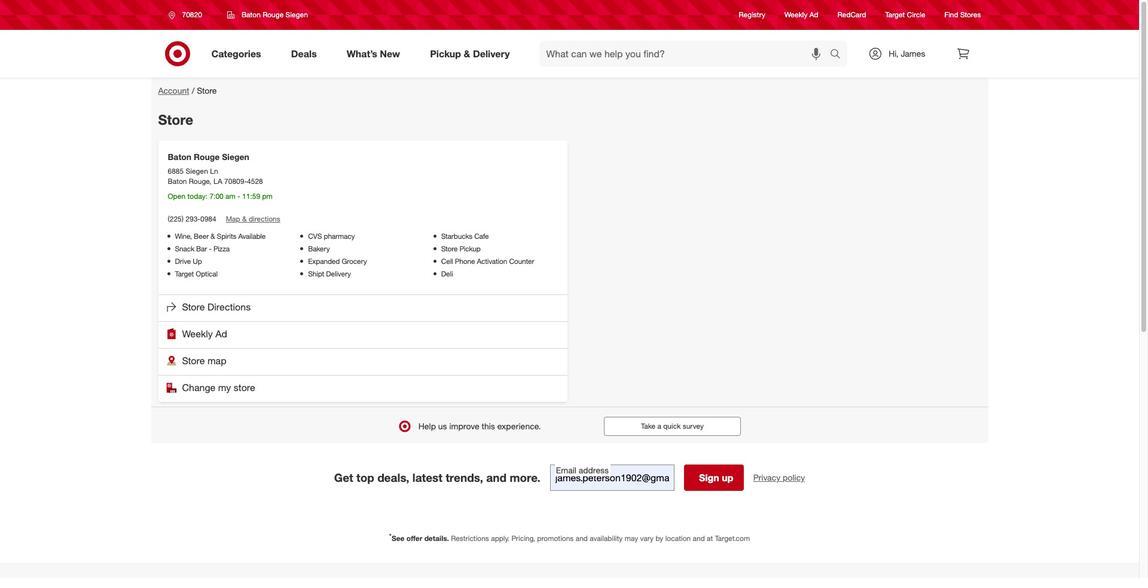 Task type: describe. For each thing, give the bounding box(es) containing it.
cafe
[[474, 232, 489, 241]]

weekly ad inside button
[[182, 328, 227, 340]]

ad inside button
[[215, 328, 227, 340]]

0 vertical spatial delivery
[[473, 48, 510, 60]]

rouge,
[[189, 177, 211, 186]]

0984
[[200, 214, 216, 223]]

directions
[[249, 214, 280, 223]]

offer
[[407, 535, 422, 544]]

pickup inside starbucks cafe store pickup cell phone activation counter deli
[[460, 244, 480, 253]]

deals link
[[281, 41, 332, 67]]

a
[[657, 422, 661, 431]]

account
[[158, 86, 189, 96]]

open
[[168, 192, 186, 201]]

pharmacy
[[324, 232, 355, 241]]

/
[[192, 86, 195, 96]]

cvs
[[308, 232, 322, 241]]

available
[[238, 232, 266, 241]]

categories
[[211, 48, 261, 60]]

target inside wine, beer & spirits available snack bar - pizza drive up target optical
[[175, 270, 194, 279]]

details.
[[424, 535, 449, 544]]

help
[[418, 422, 436, 432]]

store for store map
[[182, 355, 205, 367]]

beer
[[194, 232, 209, 241]]

map & directions link
[[226, 214, 280, 223]]

pm
[[262, 192, 273, 201]]

0 vertical spatial pickup
[[430, 48, 461, 60]]

& inside wine, beer & spirits available snack bar - pizza drive up target optical
[[211, 232, 215, 241]]

wine,
[[175, 232, 192, 241]]

trends,
[[446, 471, 483, 485]]

what's new
[[347, 48, 400, 60]]

siegen for baton rouge siegen
[[286, 10, 308, 19]]

counter
[[509, 257, 534, 266]]

0 vertical spatial target
[[885, 10, 905, 19]]

store for store
[[158, 111, 193, 128]]

change
[[182, 382, 216, 394]]

delivery inside the cvs pharmacy bakery expanded grocery shipt delivery
[[326, 270, 351, 279]]

store inside starbucks cafe store pickup cell phone activation counter deli
[[441, 244, 458, 253]]

james
[[901, 48, 925, 59]]

11:59
[[242, 192, 260, 201]]

baton for baton rouge siegen 6885 siegen ln baton rouge, la 70809-4528
[[168, 152, 191, 162]]

find stores
[[945, 10, 981, 19]]

store directions button
[[158, 295, 567, 322]]

target circle link
[[885, 10, 925, 20]]

ln
[[210, 167, 218, 176]]

sign up
[[699, 472, 733, 484]]

account / store
[[158, 86, 217, 96]]

*
[[389, 533, 392, 540]]

& for delivery
[[464, 48, 470, 60]]

privacy policy link
[[753, 472, 805, 484]]

2 vertical spatial baton
[[168, 177, 187, 186]]

cell
[[441, 257, 453, 266]]

more.
[[510, 471, 540, 485]]

location
[[665, 535, 691, 544]]

4528
[[247, 177, 263, 186]]

improve
[[449, 422, 479, 432]]

stores
[[960, 10, 981, 19]]

registry link
[[739, 10, 765, 20]]

policy
[[783, 473, 805, 483]]

us
[[438, 422, 447, 432]]

new
[[380, 48, 400, 60]]

wine, beer & spirits available snack bar - pizza drive up target optical
[[175, 232, 266, 279]]

phone
[[455, 257, 475, 266]]

this
[[482, 422, 495, 432]]

starbucks cafe store pickup cell phone activation counter deli
[[441, 232, 534, 279]]

am
[[225, 192, 235, 201]]

7:00
[[210, 192, 223, 201]]

2 horizontal spatial and
[[693, 535, 705, 544]]

pricing,
[[511, 535, 535, 544]]

rouge for baton rouge siegen
[[263, 10, 284, 19]]

circle
[[907, 10, 925, 19]]

rouge for baton rouge siegen 6885 siegen ln baton rouge, la 70809-4528
[[194, 152, 220, 162]]

top
[[356, 471, 374, 485]]

take a quick survey button
[[604, 417, 741, 436]]

map
[[226, 214, 240, 223]]

70820
[[182, 10, 202, 19]]

store directions
[[182, 301, 251, 313]]

70809-
[[224, 177, 247, 186]]

1 horizontal spatial weekly ad
[[785, 10, 818, 19]]

map & directions
[[226, 214, 280, 223]]

What can we help you find? suggestions appear below search field
[[539, 41, 833, 67]]

baton rouge siegen
[[242, 10, 308, 19]]

store right /
[[197, 86, 217, 96]]

at
[[707, 535, 713, 544]]

baton rouge siegen 6885 siegen ln baton rouge, la 70809-4528
[[168, 152, 263, 186]]

pizza
[[213, 244, 230, 253]]

hi,
[[889, 48, 898, 59]]

* see offer details. restrictions apply. pricing, promotions and availability may vary by location and at target.com
[[389, 533, 750, 544]]



Task type: vqa. For each thing, say whether or not it's contained in the screenshot.
length of play out of 5
no



Task type: locate. For each thing, give the bounding box(es) containing it.
baton for baton rouge siegen
[[242, 10, 261, 19]]

store
[[234, 382, 255, 394]]

1 horizontal spatial weekly
[[785, 10, 808, 19]]

and
[[486, 471, 507, 485], [576, 535, 588, 544], [693, 535, 705, 544]]

sign
[[699, 472, 719, 484]]

0 horizontal spatial and
[[486, 471, 507, 485]]

0 horizontal spatial weekly ad
[[182, 328, 227, 340]]

weekly ad up store map
[[182, 328, 227, 340]]

1 horizontal spatial -
[[237, 192, 240, 201]]

1 horizontal spatial rouge
[[263, 10, 284, 19]]

today:
[[187, 192, 208, 201]]

open today: 7:00 am - 11:59 pm
[[168, 192, 273, 201]]

0 horizontal spatial -
[[209, 244, 212, 253]]

starbucks
[[441, 232, 472, 241]]

see
[[392, 535, 405, 544]]

1 vertical spatial delivery
[[326, 270, 351, 279]]

ad left 'redcard' on the right top of the page
[[810, 10, 818, 19]]

bar
[[196, 244, 207, 253]]

store map button
[[158, 349, 567, 376]]

siegen inside dropdown button
[[286, 10, 308, 19]]

hi, james
[[889, 48, 925, 59]]

siegen for baton rouge siegen 6885 siegen ln baton rouge, la 70809-4528
[[222, 152, 249, 162]]

store up cell
[[441, 244, 458, 253]]

quick
[[663, 422, 681, 431]]

293-
[[186, 214, 200, 223]]

2 vertical spatial &
[[211, 232, 215, 241]]

0 horizontal spatial delivery
[[326, 270, 351, 279]]

1 vertical spatial pickup
[[460, 244, 480, 253]]

store left directions
[[182, 301, 205, 313]]

1 horizontal spatial &
[[242, 214, 247, 223]]

weekly ad button
[[158, 322, 567, 349]]

what's
[[347, 48, 377, 60]]

account link
[[158, 86, 189, 96]]

restrictions
[[451, 535, 489, 544]]

my
[[218, 382, 231, 394]]

weekly right registry
[[785, 10, 808, 19]]

weekly ad right registry
[[785, 10, 818, 19]]

ad up map
[[215, 328, 227, 340]]

1 horizontal spatial ad
[[810, 10, 818, 19]]

take a quick survey
[[641, 422, 704, 431]]

0 horizontal spatial &
[[211, 232, 215, 241]]

0 vertical spatial &
[[464, 48, 470, 60]]

0 vertical spatial ad
[[810, 10, 818, 19]]

redcard
[[838, 10, 866, 19]]

deals,
[[377, 471, 409, 485]]

find
[[945, 10, 958, 19]]

2 vertical spatial siegen
[[186, 167, 208, 176]]

may
[[625, 535, 638, 544]]

expanded
[[308, 257, 340, 266]]

1 vertical spatial weekly
[[182, 328, 213, 340]]

baton up the categories link
[[242, 10, 261, 19]]

1 vertical spatial weekly ad
[[182, 328, 227, 340]]

&
[[464, 48, 470, 60], [242, 214, 247, 223], [211, 232, 215, 241]]

change my store
[[182, 382, 255, 394]]

pickup & delivery
[[430, 48, 510, 60]]

0 vertical spatial rouge
[[263, 10, 284, 19]]

experience.
[[497, 422, 541, 432]]

weekly inside button
[[182, 328, 213, 340]]

0 vertical spatial weekly ad
[[785, 10, 818, 19]]

and left 'more.'
[[486, 471, 507, 485]]

baton up 6885
[[168, 152, 191, 162]]

& for directions
[[242, 214, 247, 223]]

and left availability
[[576, 535, 588, 544]]

- inside wine, beer & spirits available snack bar - pizza drive up target optical
[[209, 244, 212, 253]]

rouge inside baton rouge siegen 6885 siegen ln baton rouge, la 70809-4528
[[194, 152, 220, 162]]

spirits
[[217, 232, 236, 241]]

directions
[[207, 301, 251, 313]]

store down account at the top
[[158, 111, 193, 128]]

0 horizontal spatial siegen
[[186, 167, 208, 176]]

70820 button
[[161, 4, 215, 26]]

weekly ad
[[785, 10, 818, 19], [182, 328, 227, 340]]

pickup
[[430, 48, 461, 60], [460, 244, 480, 253]]

drive
[[175, 257, 191, 266]]

weekly
[[785, 10, 808, 19], [182, 328, 213, 340]]

target circle
[[885, 10, 925, 19]]

target left the circle
[[885, 10, 905, 19]]

rouge up ln
[[194, 152, 220, 162]]

target down drive
[[175, 270, 194, 279]]

delivery
[[473, 48, 510, 60], [326, 270, 351, 279]]

(225) 293-0984
[[168, 214, 216, 223]]

(225)
[[168, 214, 184, 223]]

0 horizontal spatial rouge
[[194, 152, 220, 162]]

deals
[[291, 48, 317, 60]]

rouge
[[263, 10, 284, 19], [194, 152, 220, 162]]

1 horizontal spatial and
[[576, 535, 588, 544]]

0 vertical spatial siegen
[[286, 10, 308, 19]]

2 horizontal spatial &
[[464, 48, 470, 60]]

siegen
[[286, 10, 308, 19], [222, 152, 249, 162], [186, 167, 208, 176]]

grocery
[[342, 257, 367, 266]]

store left map
[[182, 355, 205, 367]]

take
[[641, 422, 655, 431]]

0 horizontal spatial target
[[175, 270, 194, 279]]

- right bar
[[209, 244, 212, 253]]

pickup up phone
[[460, 244, 480, 253]]

baton down 6885
[[168, 177, 187, 186]]

optical
[[196, 270, 218, 279]]

change my store button
[[158, 376, 567, 402]]

find stores link
[[945, 10, 981, 20]]

1 vertical spatial baton
[[168, 152, 191, 162]]

1 vertical spatial -
[[209, 244, 212, 253]]

deli
[[441, 270, 453, 279]]

1 vertical spatial target
[[175, 270, 194, 279]]

latest
[[412, 471, 442, 485]]

up
[[722, 472, 733, 484]]

0 horizontal spatial ad
[[215, 328, 227, 340]]

1 horizontal spatial delivery
[[473, 48, 510, 60]]

categories link
[[201, 41, 276, 67]]

weekly up store map
[[182, 328, 213, 340]]

availability
[[590, 535, 623, 544]]

1 vertical spatial &
[[242, 214, 247, 223]]

cvs pharmacy bakery expanded grocery shipt delivery
[[308, 232, 367, 279]]

1 horizontal spatial siegen
[[222, 152, 249, 162]]

1 horizontal spatial target
[[885, 10, 905, 19]]

1 vertical spatial rouge
[[194, 152, 220, 162]]

map
[[207, 355, 226, 367]]

0 vertical spatial baton
[[242, 10, 261, 19]]

rouge inside baton rouge siegen dropdown button
[[263, 10, 284, 19]]

snack
[[175, 244, 194, 253]]

get
[[334, 471, 353, 485]]

siegen up the rouge,
[[186, 167, 208, 176]]

- right am
[[237, 192, 240, 201]]

2 horizontal spatial siegen
[[286, 10, 308, 19]]

& inside pickup & delivery link
[[464, 48, 470, 60]]

and left at
[[693, 535, 705, 544]]

pickup right new on the top of page
[[430, 48, 461, 60]]

promotions
[[537, 535, 574, 544]]

ad
[[810, 10, 818, 19], [215, 328, 227, 340]]

store for store directions
[[182, 301, 205, 313]]

sign up button
[[684, 465, 744, 492]]

0 vertical spatial -
[[237, 192, 240, 201]]

1 vertical spatial siegen
[[222, 152, 249, 162]]

up
[[193, 257, 202, 266]]

siegen up 70809-
[[222, 152, 249, 162]]

1 vertical spatial ad
[[215, 328, 227, 340]]

baton inside baton rouge siegen dropdown button
[[242, 10, 261, 19]]

by
[[656, 535, 663, 544]]

search button
[[825, 41, 853, 69]]

baton
[[242, 10, 261, 19], [168, 152, 191, 162], [168, 177, 187, 186]]

privacy policy
[[753, 473, 805, 483]]

shipt
[[308, 270, 324, 279]]

None text field
[[550, 465, 674, 492]]

rouge up the deals link
[[263, 10, 284, 19]]

0 horizontal spatial weekly
[[182, 328, 213, 340]]

0 vertical spatial weekly
[[785, 10, 808, 19]]

redcard link
[[838, 10, 866, 20]]

siegen up deals
[[286, 10, 308, 19]]



